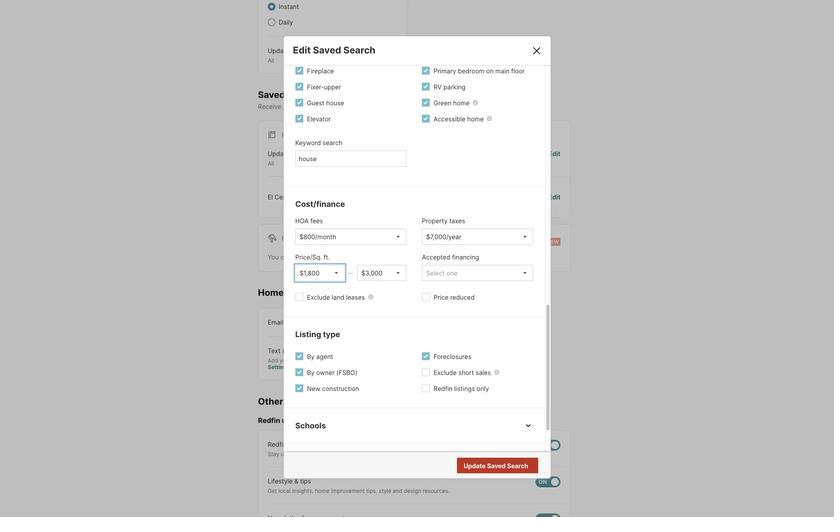 Task type: describe. For each thing, give the bounding box(es) containing it.
improvement
[[331, 488, 365, 494]]

a
[[436, 451, 439, 457]]

for for for rent
[[282, 235, 294, 242]]

—
[[348, 270, 354, 276]]

edit for second 'edit' button from the bottom
[[549, 150, 561, 158]]

el cerrito test 1
[[268, 193, 314, 201]]

accessible
[[434, 115, 466, 123]]

green home
[[434, 99, 470, 107]]

search for edit saved search
[[343, 44, 376, 56]]

e.g. office, balcony, modern text field
[[299, 155, 403, 163]]

results
[[507, 462, 528, 470]]

exclude short sales
[[434, 369, 491, 377]]

search for update saved search
[[507, 462, 528, 470]]

exclude land leases
[[307, 293, 365, 301]]

based
[[341, 103, 359, 111]]

list box for property taxes
[[422, 229, 533, 245]]

2 update types all from the top
[[268, 150, 308, 167]]

saved right create
[[314, 253, 332, 261]]

foreclosures
[[434, 353, 471, 361]]

guest
[[307, 99, 324, 107]]

redfin for redfin listings only
[[434, 385, 453, 393]]

new construction
[[307, 385, 359, 393]]

keyword
[[295, 139, 321, 147]]

your inside saved searches receive timely notifications based on your preferred search filters.
[[370, 103, 383, 111]]

1 all from the top
[[268, 57, 274, 64]]

reduced
[[450, 293, 475, 301]]

fireplace
[[307, 67, 334, 75]]

guest house
[[307, 99, 344, 107]]

sale
[[296, 131, 311, 139]]

primary
[[434, 67, 456, 75]]

timely
[[283, 103, 301, 111]]

edit saved search element
[[293, 44, 522, 56]]

2 horizontal spatial and
[[458, 451, 468, 457]]

price
[[434, 293, 449, 301]]

by owner (fsbo)
[[307, 369, 357, 377]]

features,
[[364, 451, 387, 457]]

financing
[[452, 253, 479, 261]]

exclude for exclude land leases
[[307, 293, 330, 301]]

add
[[268, 357, 278, 364]]

2 types from the top
[[291, 150, 308, 158]]

2 edit button from the top
[[549, 192, 561, 202]]

list box for hoa fees
[[295, 229, 406, 245]]

Instant radio
[[268, 3, 276, 11]]

redfin listings only
[[434, 385, 489, 393]]

agent.
[[512, 451, 528, 457]]

lifestyle
[[268, 478, 293, 485]]

how
[[389, 451, 399, 457]]

type
[[323, 330, 340, 339]]

1 horizontal spatial searches
[[334, 253, 361, 261]]

0 horizontal spatial your
[[280, 357, 291, 364]]

home for green home
[[453, 99, 470, 107]]

list box down ft.
[[295, 265, 345, 281]]

1 update types all from the top
[[268, 47, 308, 64]]

hoa fees
[[295, 217, 323, 225]]

redfin updates
[[258, 417, 310, 425]]

on for searches
[[361, 103, 368, 111]]

local
[[279, 488, 291, 494]]

no results
[[497, 462, 528, 470]]

instant
[[279, 3, 299, 11]]

you can create saved searches while searching for rentals .
[[268, 253, 442, 261]]

0 vertical spatial update
[[268, 47, 290, 55]]

text (sms)
[[268, 347, 300, 355]]

text
[[268, 347, 281, 355]]

1 types from the top
[[291, 47, 308, 55]]

account settings
[[268, 357, 360, 370]]

other emails
[[258, 396, 314, 407]]

for
[[410, 253, 419, 261]]

fees
[[310, 217, 323, 225]]

on for news
[[309, 451, 315, 457]]

add your phone number in
[[268, 357, 338, 364]]

update saved search
[[464, 462, 528, 470]]

with
[[492, 451, 503, 457]]

home
[[258, 287, 284, 298]]

no results button
[[488, 459, 537, 474]]

search inside dialog
[[323, 139, 343, 147]]

edit saved search dialog
[[284, 0, 551, 515]]

2 all from the top
[[268, 160, 274, 167]]

filters.
[[435, 103, 454, 111]]

connect
[[469, 451, 490, 457]]

redfin for redfin updates
[[258, 417, 280, 425]]

tools
[[339, 451, 352, 457]]

home for accessible home
[[467, 115, 484, 123]]

sell
[[426, 451, 434, 457]]

1 to from the left
[[289, 451, 294, 457]]

list box for accepted financing
[[422, 265, 533, 281]]

house
[[326, 99, 344, 107]]

1 vertical spatial update
[[268, 150, 290, 158]]

listing type
[[295, 330, 340, 339]]

number
[[311, 357, 330, 364]]

for sale
[[282, 131, 311, 139]]

saved inside update saved search button
[[487, 462, 506, 470]]

update saved search button
[[457, 458, 538, 474]]

account settings link
[[268, 357, 360, 370]]

test
[[297, 193, 310, 201]]

by for by agent
[[307, 353, 315, 361]]

cerrito
[[275, 193, 295, 201]]

and inside lifestyle & tips get local insights, home improvement tips, style and design resources.
[[393, 488, 403, 494]]

rv parking
[[434, 83, 466, 91]]

home inside lifestyle & tips get local insights, home improvement tips, style and design resources.
[[315, 488, 330, 494]]

email
[[268, 318, 283, 326]]

news
[[288, 441, 304, 448]]

edit for edit saved search
[[293, 44, 311, 56]]

up
[[281, 451, 287, 457]]

.
[[440, 253, 442, 261]]

date
[[296, 451, 307, 457]]

schools
[[295, 421, 326, 430]]



Task type: vqa. For each thing, say whether or not it's contained in the screenshot.
the up
yes



Task type: locate. For each thing, give the bounding box(es) containing it.
on inside saved searches receive timely notifications based on your preferred search filters.
[[361, 103, 368, 111]]

0 horizontal spatial searches
[[287, 89, 328, 100]]

account
[[338, 357, 360, 364]]

0 vertical spatial edit button
[[549, 149, 561, 167]]

can
[[281, 253, 291, 261]]

tours
[[286, 287, 309, 298]]

accessible home
[[434, 115, 484, 123]]

0 vertical spatial exclude
[[307, 293, 330, 301]]

update inside button
[[464, 462, 486, 470]]

1 by from the top
[[307, 353, 315, 361]]

saved inside saved searches receive timely notifications based on your preferred search filters.
[[258, 89, 285, 100]]

your left preferred
[[370, 103, 383, 111]]

tips,
[[366, 488, 377, 494]]

edit
[[293, 44, 311, 56], [549, 150, 561, 158], [549, 193, 561, 201]]

on inside edit saved search dialog
[[486, 67, 494, 75]]

property taxes
[[422, 217, 465, 225]]

daily
[[279, 18, 293, 26]]

1 vertical spatial searches
[[334, 253, 361, 261]]

all up el
[[268, 160, 274, 167]]

2 vertical spatial home
[[315, 488, 330, 494]]

home,
[[440, 451, 456, 457]]

0 horizontal spatial to
[[289, 451, 294, 457]]

bedroom
[[458, 67, 485, 75]]

upper
[[324, 83, 341, 91]]

search inside saved searches receive timely notifications based on your preferred search filters.
[[414, 103, 433, 111]]

1
[[311, 193, 314, 201]]

0 vertical spatial edit
[[293, 44, 311, 56]]

saved down 'with'
[[487, 462, 506, 470]]

new
[[307, 385, 320, 393]]

searches up "—"
[[334, 253, 361, 261]]

rent
[[296, 235, 312, 242]]

buy
[[408, 451, 417, 457]]

1 vertical spatial for
[[282, 235, 294, 242]]

searches up notifications
[[287, 89, 328, 100]]

0 horizontal spatial on
[[309, 451, 315, 457]]

1 horizontal spatial and
[[393, 488, 403, 494]]

0 vertical spatial for
[[282, 131, 294, 139]]

your up settings
[[280, 357, 291, 364]]

1 vertical spatial search
[[507, 462, 528, 470]]

saved up fireplace
[[313, 44, 341, 56]]

by agent
[[307, 353, 333, 361]]

0 vertical spatial search
[[414, 103, 433, 111]]

preferred
[[384, 103, 412, 111]]

redfin inside redfin news stay up to date on redfin's tools and features, how to buy or sell a home, and connect with an agent.
[[268, 441, 287, 448]]

types
[[291, 47, 308, 55], [291, 150, 308, 158]]

list box up financing
[[422, 229, 533, 245]]

exclude
[[307, 293, 330, 301], [434, 369, 457, 377]]

1 vertical spatial types
[[291, 150, 308, 158]]

primary bedroom on main floor
[[434, 67, 525, 75]]

on inside redfin news stay up to date on redfin's tools and features, how to buy or sell a home, and connect with an agent.
[[309, 451, 315, 457]]

exclude left land
[[307, 293, 330, 301]]

home up the accessible home
[[453, 99, 470, 107]]

1 horizontal spatial your
[[370, 103, 383, 111]]

(fsbo)
[[336, 369, 357, 377]]

0 vertical spatial searches
[[287, 89, 328, 100]]

in
[[332, 357, 336, 364]]

0 vertical spatial by
[[307, 353, 315, 361]]

ft.
[[324, 253, 330, 261]]

types down keyword
[[291, 150, 308, 158]]

types up fireplace
[[291, 47, 308, 55]]

1 horizontal spatial exclude
[[434, 369, 457, 377]]

you
[[268, 253, 279, 261]]

1 vertical spatial home
[[467, 115, 484, 123]]

green
[[434, 99, 452, 107]]

home right insights,
[[315, 488, 330, 494]]

1 vertical spatial on
[[361, 103, 368, 111]]

all down "daily" "option"
[[268, 57, 274, 64]]

land
[[332, 293, 344, 301]]

0 vertical spatial all
[[268, 57, 274, 64]]

rv
[[434, 83, 442, 91]]

1 for from the top
[[282, 131, 294, 139]]

update
[[268, 47, 290, 55], [268, 150, 290, 158], [464, 462, 486, 470]]

0 horizontal spatial search
[[323, 139, 343, 147]]

1 vertical spatial edit
[[549, 150, 561, 158]]

redfin left listings
[[434, 385, 453, 393]]

0 vertical spatial your
[[370, 103, 383, 111]]

2 vertical spatial redfin
[[268, 441, 287, 448]]

resources.
[[423, 488, 450, 494]]

for rent
[[282, 235, 312, 242]]

1 horizontal spatial search
[[507, 462, 528, 470]]

0 vertical spatial redfin
[[434, 385, 453, 393]]

1 horizontal spatial on
[[361, 103, 368, 111]]

1 vertical spatial your
[[280, 357, 291, 364]]

exclude down foreclosures
[[434, 369, 457, 377]]

property
[[422, 217, 448, 225]]

other
[[258, 396, 283, 407]]

edit saved search
[[293, 44, 376, 56]]

for for for sale
[[282, 131, 294, 139]]

(sms)
[[282, 347, 300, 355]]

search up e.g. office, balcony, modern text box
[[323, 139, 343, 147]]

listings
[[454, 385, 475, 393]]

0 vertical spatial on
[[486, 67, 494, 75]]

2 vertical spatial edit
[[549, 193, 561, 201]]

1 vertical spatial by
[[307, 369, 315, 377]]

to left buy
[[401, 451, 406, 457]]

search
[[414, 103, 433, 111], [323, 139, 343, 147]]

1 edit button from the top
[[549, 149, 561, 167]]

list box down financing
[[422, 265, 533, 281]]

Daily radio
[[268, 18, 276, 26]]

rentals
[[420, 253, 440, 261]]

update down for sale
[[268, 150, 290, 158]]

insights,
[[292, 488, 314, 494]]

2 horizontal spatial on
[[486, 67, 494, 75]]

1 vertical spatial search
[[323, 139, 343, 147]]

1 vertical spatial edit button
[[549, 192, 561, 202]]

0 vertical spatial types
[[291, 47, 308, 55]]

emails
[[285, 396, 314, 407]]

1 vertical spatial redfin
[[258, 417, 280, 425]]

None checkbox
[[536, 440, 561, 451], [536, 477, 561, 488], [536, 440, 561, 451], [536, 477, 561, 488]]

0 horizontal spatial and
[[353, 451, 363, 457]]

1 vertical spatial exclude
[[434, 369, 457, 377]]

0 vertical spatial update types all
[[268, 47, 308, 64]]

home tours
[[258, 287, 309, 298]]

to right 'up'
[[289, 451, 294, 457]]

0 vertical spatial home
[[453, 99, 470, 107]]

searches inside saved searches receive timely notifications based on your preferred search filters.
[[287, 89, 328, 100]]

on left the main at the top right
[[486, 67, 494, 75]]

2 by from the top
[[307, 369, 315, 377]]

2 vertical spatial on
[[309, 451, 315, 457]]

taxes
[[449, 217, 465, 225]]

price/sq. ft.
[[295, 253, 330, 261]]

1 vertical spatial update types all
[[268, 150, 308, 167]]

list box down "while"
[[357, 265, 406, 281]]

saved
[[313, 44, 341, 56], [258, 89, 285, 100], [314, 253, 332, 261], [487, 462, 506, 470]]

exclude for exclude short sales
[[434, 369, 457, 377]]

for
[[282, 131, 294, 139], [282, 235, 294, 242]]

0 horizontal spatial search
[[343, 44, 376, 56]]

hoa
[[295, 217, 309, 225]]

list box up you can create saved searches while searching for rentals .
[[295, 229, 406, 245]]

accepted financing
[[422, 253, 479, 261]]

and right tools
[[353, 451, 363, 457]]

price/sq.
[[295, 253, 322, 261]]

update types all down for sale
[[268, 150, 308, 167]]

while
[[363, 253, 378, 261]]

for left sale
[[282, 131, 294, 139]]

short
[[459, 369, 474, 377]]

redfin up stay
[[268, 441, 287, 448]]

1 horizontal spatial to
[[401, 451, 406, 457]]

update types all down daily
[[268, 47, 308, 64]]

for left rent
[[282, 235, 294, 242]]

redfin down "other"
[[258, 417, 280, 425]]

on right date
[[309, 451, 315, 457]]

1 horizontal spatial search
[[414, 103, 433, 111]]

redfin inside edit saved search dialog
[[434, 385, 453, 393]]

your
[[370, 103, 383, 111], [280, 357, 291, 364]]

parking
[[444, 83, 466, 91]]

create
[[293, 253, 312, 261]]

updates
[[282, 417, 310, 425]]

settings
[[268, 364, 290, 370]]

2 to from the left
[[401, 451, 406, 457]]

schools link
[[295, 420, 533, 432]]

list box
[[295, 229, 406, 245], [422, 229, 533, 245], [295, 265, 345, 281], [357, 265, 406, 281], [422, 265, 533, 281]]

home right accessible
[[467, 115, 484, 123]]

2 for from the top
[[282, 235, 294, 242]]

to
[[289, 451, 294, 457], [401, 451, 406, 457]]

update down "daily" "option"
[[268, 47, 290, 55]]

notifications
[[303, 103, 339, 111]]

0 vertical spatial search
[[343, 44, 376, 56]]

leases
[[346, 293, 365, 301]]

&
[[294, 478, 298, 485]]

redfin news stay up to date on redfin's tools and features, how to buy or sell a home, and connect with an agent.
[[268, 441, 528, 457]]

by for by owner (fsbo)
[[307, 369, 315, 377]]

and right style
[[393, 488, 403, 494]]

design
[[404, 488, 421, 494]]

2 vertical spatial update
[[464, 462, 486, 470]]

update down connect
[[464, 462, 486, 470]]

on
[[486, 67, 494, 75], [361, 103, 368, 111], [309, 451, 315, 457]]

keyword search
[[295, 139, 343, 147]]

by
[[307, 353, 315, 361], [307, 369, 315, 377]]

and right home,
[[458, 451, 468, 457]]

on right based
[[361, 103, 368, 111]]

get
[[268, 488, 277, 494]]

1 vertical spatial all
[[268, 160, 274, 167]]

search left green
[[414, 103, 433, 111]]

search inside button
[[507, 462, 528, 470]]

fixer-
[[307, 83, 324, 91]]

0 horizontal spatial exclude
[[307, 293, 330, 301]]

agent
[[316, 353, 333, 361]]

edit inside dialog
[[293, 44, 311, 56]]

redfin's
[[317, 451, 337, 457]]

owner
[[316, 369, 335, 377]]

edit for first 'edit' button from the bottom of the page
[[549, 193, 561, 201]]

no
[[497, 462, 505, 470]]

saved up receive
[[258, 89, 285, 100]]



